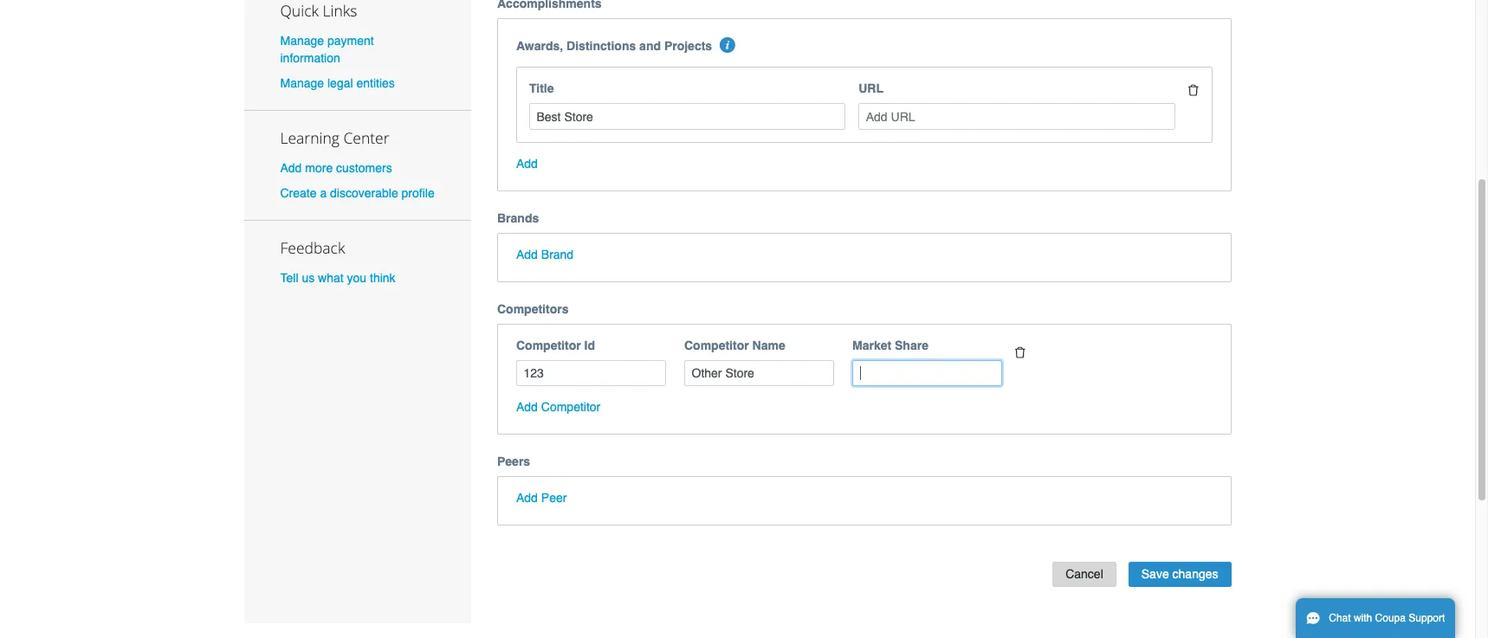 Task type: describe. For each thing, give the bounding box(es) containing it.
manage legal entities link
[[280, 76, 395, 90]]

share
[[895, 339, 929, 353]]

awards,
[[516, 39, 563, 53]]

awards, distinctions and projects
[[516, 39, 712, 53]]

cancel
[[1066, 568, 1103, 581]]

market
[[852, 339, 891, 353]]

Competitor Name text field
[[684, 360, 834, 387]]

URL text field
[[859, 103, 1175, 130]]

save changes button
[[1128, 563, 1231, 587]]

competitor for competitor name
[[684, 339, 749, 353]]

projects
[[664, 39, 712, 53]]

add competitor button
[[516, 399, 601, 416]]

Market Share text field
[[852, 360, 1002, 387]]

more
[[305, 161, 333, 175]]

competitor inside button
[[541, 401, 601, 414]]

think
[[370, 271, 395, 285]]

add more customers link
[[280, 161, 392, 175]]

manage payment information
[[280, 33, 374, 65]]

add peer
[[516, 492, 567, 505]]

legal
[[327, 76, 353, 90]]

and
[[639, 39, 661, 53]]

coupa
[[1375, 612, 1406, 625]]

distinctions
[[567, 39, 636, 53]]

support
[[1409, 612, 1445, 625]]

id
[[584, 339, 595, 353]]

entities
[[356, 76, 395, 90]]

competitor for competitor id
[[516, 339, 581, 353]]

cancel link
[[1053, 563, 1116, 587]]

add more customers
[[280, 161, 392, 175]]

peers
[[497, 455, 530, 469]]

save
[[1141, 568, 1169, 581]]

a
[[320, 186, 327, 200]]

competitors
[[497, 302, 569, 316]]

what
[[318, 271, 344, 285]]

you
[[347, 271, 366, 285]]

create
[[280, 186, 317, 200]]

add competitor
[[516, 401, 601, 414]]

market share
[[852, 339, 929, 353]]

competitor name
[[684, 339, 785, 353]]

create a discoverable profile
[[280, 186, 435, 200]]

add peer button
[[516, 490, 567, 507]]

additional information image
[[720, 38, 736, 53]]

peer
[[541, 492, 567, 505]]

brands
[[497, 211, 539, 225]]

feedback
[[280, 238, 345, 258]]



Task type: locate. For each thing, give the bounding box(es) containing it.
with
[[1354, 612, 1372, 625]]

information
[[280, 51, 340, 65]]

add
[[516, 157, 538, 171], [280, 161, 302, 175], [516, 248, 538, 262], [516, 401, 538, 414], [516, 492, 538, 505]]

add up brands
[[516, 157, 538, 171]]

add for add brand
[[516, 248, 538, 262]]

us
[[302, 271, 315, 285]]

discoverable
[[330, 186, 398, 200]]

profile
[[402, 186, 435, 200]]

add inside add competitor button
[[516, 401, 538, 414]]

manage down information
[[280, 76, 324, 90]]

add for add more customers
[[280, 161, 302, 175]]

0 vertical spatial manage
[[280, 33, 324, 47]]

add inside add brand button
[[516, 248, 538, 262]]

title
[[529, 82, 554, 96]]

center
[[343, 127, 389, 148]]

payment
[[327, 33, 374, 47]]

add left peer
[[516, 492, 538, 505]]

add for add competitor
[[516, 401, 538, 414]]

chat with coupa support
[[1329, 612, 1445, 625]]

manage payment information link
[[280, 33, 374, 65]]

learning center
[[280, 127, 389, 148]]

tell us what you think
[[280, 271, 395, 285]]

create a discoverable profile link
[[280, 186, 435, 200]]

changes
[[1172, 568, 1218, 581]]

manage inside manage payment information
[[280, 33, 324, 47]]

add button
[[516, 155, 538, 172]]

1 vertical spatial manage
[[280, 76, 324, 90]]

customers
[[336, 161, 392, 175]]

manage legal entities
[[280, 76, 395, 90]]

manage
[[280, 33, 324, 47], [280, 76, 324, 90]]

competitor up competitor name text field on the bottom of page
[[684, 339, 749, 353]]

Title text field
[[529, 103, 846, 130]]

brand
[[541, 248, 574, 262]]

2 manage from the top
[[280, 76, 324, 90]]

add up the create
[[280, 161, 302, 175]]

add brand
[[516, 248, 574, 262]]

competitor id
[[516, 339, 595, 353]]

chat
[[1329, 612, 1351, 625]]

save changes
[[1141, 568, 1218, 581]]

add brand button
[[516, 246, 574, 263]]

manage up information
[[280, 33, 324, 47]]

learning
[[280, 127, 339, 148]]

competitor down competitors
[[516, 339, 581, 353]]

chat with coupa support button
[[1296, 599, 1456, 638]]

name
[[752, 339, 785, 353]]

add inside "add peer" button
[[516, 492, 538, 505]]

manage for manage legal entities
[[280, 76, 324, 90]]

add for add peer
[[516, 492, 538, 505]]

competitor down competitor id 'text field'
[[541, 401, 601, 414]]

manage for manage payment information
[[280, 33, 324, 47]]

tell
[[280, 271, 298, 285]]

competitor
[[516, 339, 581, 353], [684, 339, 749, 353], [541, 401, 601, 414]]

add for add
[[516, 157, 538, 171]]

add left brand in the left top of the page
[[516, 248, 538, 262]]

url
[[859, 82, 884, 96]]

add up peers
[[516, 401, 538, 414]]

1 manage from the top
[[280, 33, 324, 47]]

tell us what you think button
[[280, 270, 395, 287]]

Competitor Id text field
[[516, 360, 666, 387]]



Task type: vqa. For each thing, say whether or not it's contained in the screenshot.
Coupa Supplier Portal image
no



